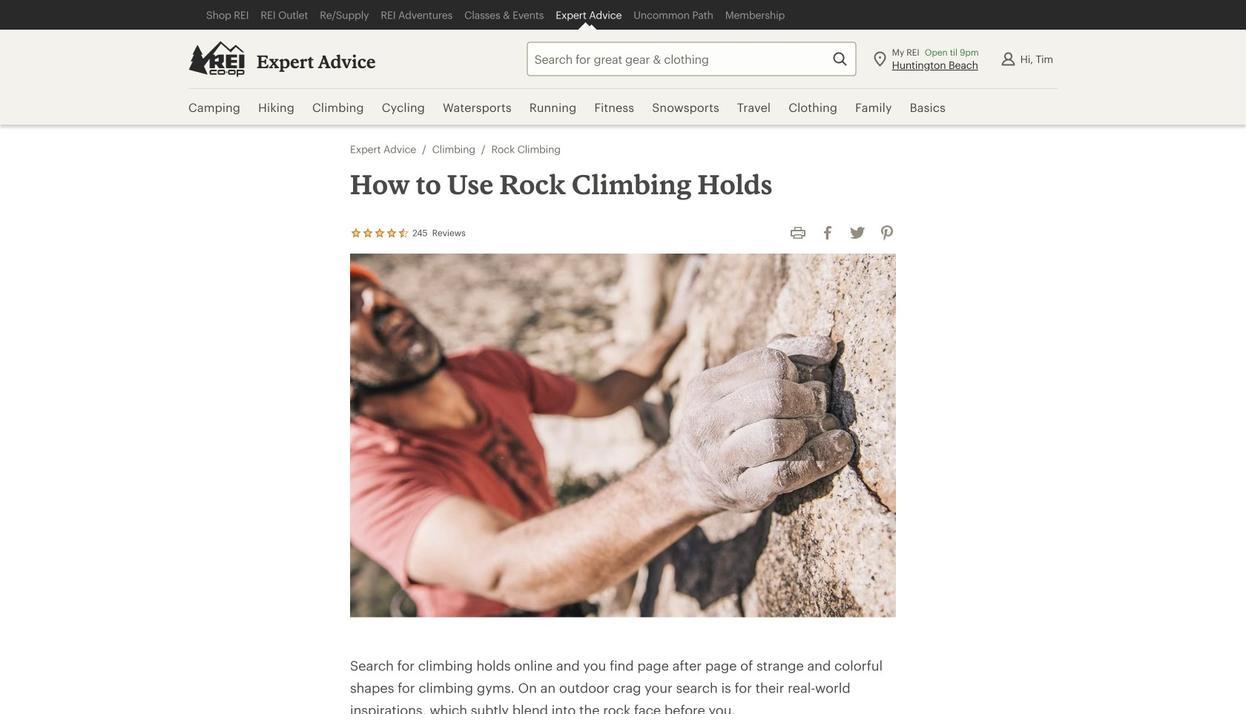 Task type: locate. For each thing, give the bounding box(es) containing it.
banner
[[0, 0, 1246, 126]]

rei co-op, go to rei.com home page image
[[188, 41, 245, 77]]

None search field
[[500, 42, 856, 76]]

Search for great gear & clothing text field
[[527, 42, 856, 76]]

None field
[[527, 42, 856, 76]]



Task type: vqa. For each thing, say whether or not it's contained in the screenshot.
field
yes



Task type: describe. For each thing, give the bounding box(es) containing it.
search image
[[831, 50, 849, 68]]

man rock climbing image
[[350, 254, 896, 618]]



